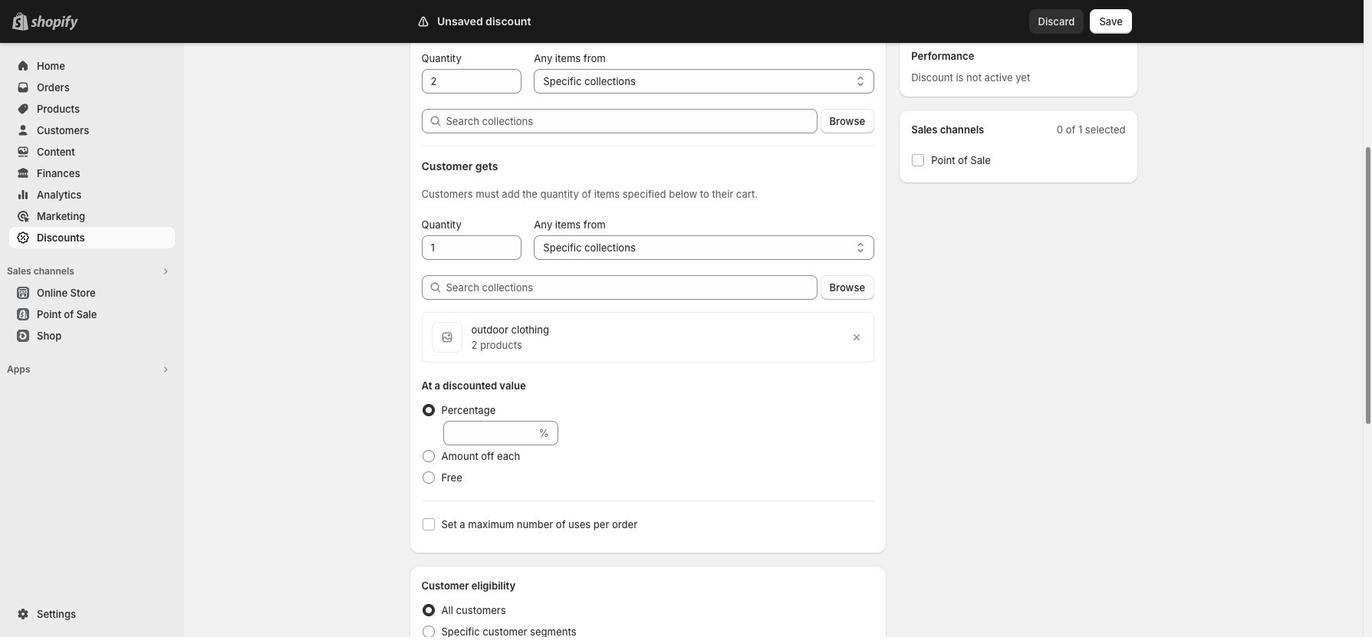 Task type: locate. For each thing, give the bounding box(es) containing it.
None text field
[[422, 236, 522, 260]]

None text field
[[422, 69, 522, 94], [443, 421, 536, 446], [422, 69, 522, 94], [443, 421, 536, 446]]

Search collections text field
[[446, 275, 818, 300]]



Task type: vqa. For each thing, say whether or not it's contained in the screenshot.
the Shopify image
yes



Task type: describe. For each thing, give the bounding box(es) containing it.
Search collections text field
[[446, 109, 818, 134]]

shopify image
[[31, 15, 78, 31]]



